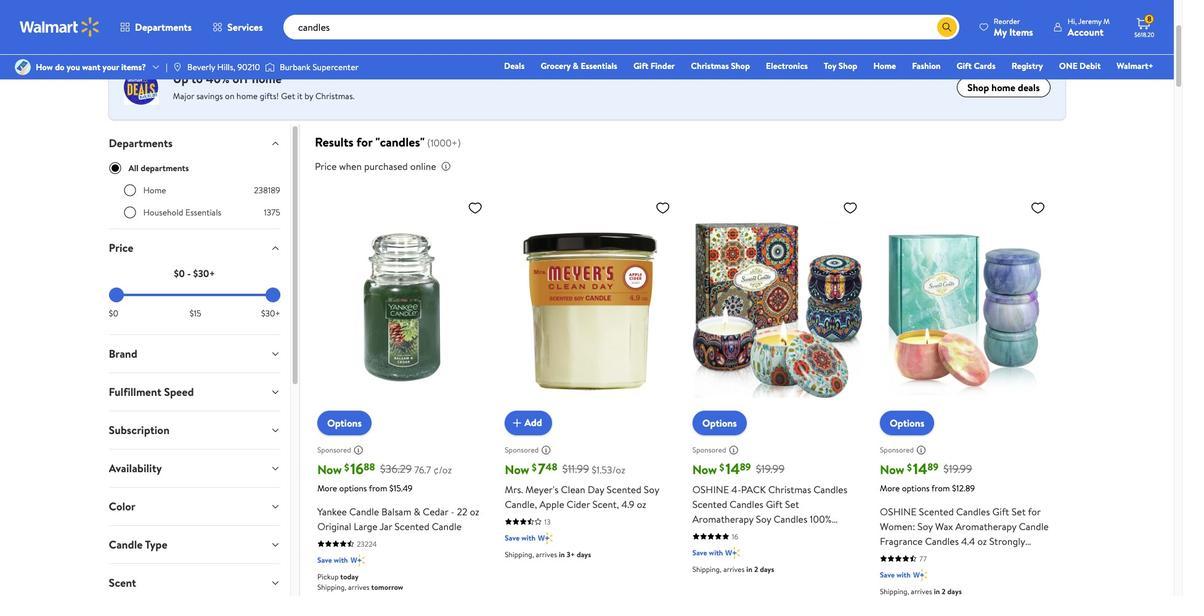 Task type: locate. For each thing, give the bounding box(es) containing it.
1 horizontal spatial 4.4
[[962, 535, 976, 548]]

gift cards link
[[952, 59, 1002, 73]]

0 horizontal spatial shop
[[731, 60, 750, 72]]

0 horizontal spatial days
[[577, 550, 591, 560]]

4 $ from the left
[[907, 461, 912, 475]]

gift up birthday
[[993, 505, 1010, 519]]

candles for votive
[[939, 6, 971, 20]]

fulfillment speed tab
[[99, 374, 290, 411]]

oshine scented candles gift set for women: soy wax aromatherapy candle fragrance candles 4.4 oz strongly fragrance essential oils for stress relief halloween christmas birthday mother's day image
[[880, 195, 1051, 426]]

shipping, for 14
[[693, 564, 722, 575]]

yankee inside yankee candle
[[348, 0, 378, 10]]

1 more from the left
[[317, 483, 337, 495]]

oils
[[965, 550, 982, 563]]

$11.99
[[563, 462, 589, 477]]

-
[[187, 267, 191, 281], [451, 505, 455, 519]]

0 vertical spatial yankee
[[348, 0, 378, 10]]

0 vertical spatial day
[[588, 483, 604, 497]]

1 horizontal spatial 16
[[732, 532, 739, 542]]

$0 up brand
[[109, 308, 118, 320]]

now inside now $ 14 89 $19.99 more options from $12.89
[[880, 462, 905, 478]]

in left 2
[[747, 564, 753, 575]]

1 horizontal spatial walmart plus image
[[538, 532, 553, 545]]

soy inside oshine scented candles gift set for women: soy wax aromatherapy candle fragrance candles 4.4 oz strongly fragrance essential oils for stress relief halloween christmas birthday mother's day
[[918, 520, 933, 534]]

arrives left 2
[[724, 564, 745, 575]]

14 for now $ 14 89 $19.99 more options from $12.89
[[914, 458, 928, 479]]

 image for burbank
[[265, 61, 275, 73]]

$ inside now $ 14 89 $19.99 more options from $12.89
[[907, 461, 912, 475]]

christmas inside oshine scented candles gift set for women: soy wax aromatherapy candle fragrance candles 4.4 oz strongly fragrance essential oils for stress relief halloween christmas birthday mother's day
[[955, 564, 998, 578]]

0 horizontal spatial in
[[559, 550, 565, 560]]

1 horizontal spatial shop
[[839, 60, 858, 72]]

1 options from the left
[[339, 483, 367, 495]]

77
[[920, 554, 927, 564]]

home inside all departments option group
[[143, 184, 166, 197]]

scented inside oshine scented candles gift set for women: soy wax aromatherapy candle fragrance candles 4.4 oz strongly fragrance essential oils for stress relief halloween christmas birthday mother's day
[[919, 505, 954, 519]]

2 $19.99 from the left
[[944, 462, 973, 477]]

1 horizontal spatial more
[[880, 483, 900, 495]]

original
[[317, 520, 352, 534]]

14 inside "now $ 14 89 $19.99 oshine 4-pack christmas candles scented candles gift set aromatherapy soy candles 100% natural soy 4.4 oz strongly fragrance stress relief for mother's day,valentine's day,birthday,anniversary"
[[726, 458, 740, 479]]

0 horizontal spatial from
[[369, 483, 387, 495]]

walmart plus image
[[726, 547, 740, 560], [914, 569, 928, 582]]

0 vertical spatial walmart plus image
[[726, 547, 740, 560]]

registry
[[1012, 60, 1044, 72]]

2 now from the left
[[505, 462, 530, 478]]

mother's up day,birthday,anniversary
[[763, 542, 801, 556]]

|
[[166, 61, 168, 73]]

brand
[[109, 347, 137, 362]]

0 horizontal spatial essentials
[[185, 207, 221, 219]]

0 horizontal spatial -
[[187, 267, 191, 281]]

stress down natural
[[693, 542, 718, 556]]

online
[[410, 160, 436, 173]]

essentials right grocery
[[581, 60, 618, 72]]

shipping, down natural
[[693, 564, 722, 575]]

more inside now $ 16 88 $36.29 76.7 ¢/oz more options from $15.49
[[317, 483, 337, 495]]

options
[[327, 417, 362, 430], [703, 417, 737, 430], [890, 417, 925, 430]]

brand button
[[99, 335, 290, 373]]

save with down the women:
[[880, 570, 911, 581]]

2 vertical spatial arrives
[[348, 582, 370, 593]]

14 for now $ 14 89 $19.99 oshine 4-pack christmas candles scented candles gift set aromatherapy soy candles 100% natural soy 4.4 oz strongly fragrance stress relief for mother's day,valentine's day,birthday,anniversary
[[726, 458, 740, 479]]

candles up home link
[[865, 6, 897, 20]]

candles inside christmas candles
[[273, 6, 305, 20]]

now for now $ 16 88 $36.29 76.7 ¢/oz more options from $15.49
[[317, 462, 342, 478]]

oz right 4.9
[[637, 498, 647, 511]]

4 candles from the left
[[939, 6, 971, 20]]

natural
[[693, 528, 724, 541]]

0 vertical spatial mother's
[[763, 542, 801, 556]]

burbank
[[280, 61, 311, 73]]

1 vertical spatial $30+
[[261, 308, 280, 320]]

days for 14
[[760, 564, 775, 575]]

40%
[[206, 70, 230, 87]]

day down halloween
[[920, 579, 937, 593]]

for up 2
[[748, 542, 760, 556]]

89 inside now $ 14 89 $19.99 more options from $12.89
[[928, 461, 939, 474]]

in for 14
[[747, 564, 753, 575]]

2 14 from the left
[[914, 458, 928, 479]]

8
[[1148, 14, 1152, 24]]

0 horizontal spatial set
[[785, 498, 800, 511]]

1 horizontal spatial options
[[703, 417, 737, 430]]

14 up 4-
[[726, 458, 740, 479]]

set inside "now $ 14 89 $19.99 oshine 4-pack christmas candles scented candles gift set aromatherapy soy candles 100% natural soy 4.4 oz strongly fragrance stress relief for mother's day,valentine's day,birthday,anniversary"
[[785, 498, 800, 511]]

1 vertical spatial essentials
[[185, 207, 221, 219]]

sponsored for more options from $15.49
[[317, 445, 351, 456]]

options link for 16
[[317, 411, 372, 436]]

in left 3+
[[559, 550, 565, 560]]

1 horizontal spatial mother's
[[880, 579, 918, 593]]

14 down ad disclaimer and feedback image
[[914, 458, 928, 479]]

238189
[[254, 184, 280, 197]]

price when purchased online
[[315, 160, 436, 173]]

candles up christmas shop link
[[717, 6, 749, 20]]

better homes & gardens
[[565, 0, 604, 30]]

arrives left tomorrow
[[348, 582, 370, 593]]

$618.20
[[1135, 30, 1155, 39]]

$0 for $0 - $30+
[[174, 267, 185, 281]]

4 sponsored from the left
[[880, 445, 914, 456]]

hi,
[[1068, 16, 1077, 26]]

2 candles from the left
[[717, 6, 749, 20]]

0 vertical spatial walmart plus image
[[538, 532, 553, 545]]

candle up large
[[349, 505, 379, 519]]

1 candles from the left
[[273, 6, 305, 20]]

electronics
[[766, 60, 808, 72]]

1 vertical spatial in
[[747, 564, 753, 575]]

search icon image
[[942, 22, 952, 32]]

add to favorites list, oshine scented candles gift set for women: soy wax aromatherapy candle fragrance candles 4.4 oz strongly fragrance essential oils for stress relief halloween christmas birthday mother's day image
[[1031, 200, 1046, 216]]

2 more from the left
[[880, 483, 900, 495]]

days
[[577, 550, 591, 560], [760, 564, 775, 575]]

1 horizontal spatial price
[[315, 160, 337, 173]]

walmart+ link
[[1112, 59, 1160, 73]]

now inside now $ 16 88 $36.29 76.7 ¢/oz more options from $15.49
[[317, 462, 342, 478]]

0 horizontal spatial aromatherapy
[[693, 513, 754, 526]]

subscription button
[[99, 412, 290, 449]]

oz inside the yankee candle balsam & cedar - 22 oz original large jar scented candle
[[470, 505, 480, 519]]

christmas down oils at the right bottom of page
[[955, 564, 998, 578]]

89 for now $ 14 89 $19.99 more options from $12.89
[[928, 461, 939, 474]]

0 horizontal spatial 14
[[726, 458, 740, 479]]

89
[[740, 461, 751, 474], [928, 461, 939, 474]]

0 horizontal spatial $19.99
[[756, 462, 785, 477]]

now inside now $ 7 48 $11.99 $1.53/oz mrs. meyer's clean day scented soy candle, apple cider scent, 4.9 oz
[[505, 462, 530, 478]]

1 horizontal spatial day
[[920, 579, 937, 593]]

day up scent,
[[588, 483, 604, 497]]

walmart plus image
[[538, 532, 553, 545], [351, 555, 365, 567]]

0 horizontal spatial  image
[[15, 59, 31, 75]]

arrives for 14
[[724, 564, 745, 575]]

$ inside now $ 7 48 $11.99 $1.53/oz mrs. meyer's clean day scented soy candle, apple cider scent, 4.9 oz
[[532, 461, 537, 475]]

3 ad disclaimer and feedback image from the left
[[729, 446, 739, 455]]

1 horizontal spatial $19.99
[[944, 462, 973, 477]]

ad disclaimer and feedback image up 4-
[[729, 446, 739, 455]]

yankee
[[348, 0, 378, 10], [317, 505, 347, 519]]

gift down pack
[[766, 498, 783, 511]]

 image left how
[[15, 59, 31, 75]]

1 vertical spatial departments
[[109, 136, 173, 151]]

0 horizontal spatial $30+
[[193, 267, 215, 281]]

more up the women:
[[880, 483, 900, 495]]

scented up 4.9
[[607, 483, 642, 497]]

save
[[505, 533, 520, 544], [693, 548, 708, 558], [317, 555, 332, 566], [880, 570, 895, 581]]

price inside dropdown button
[[109, 240, 133, 256]]

options down 88
[[339, 483, 367, 495]]

burbank supercenter
[[280, 61, 359, 73]]

shipping,
[[505, 550, 534, 560], [693, 564, 722, 575], [317, 582, 347, 593]]

90210
[[238, 61, 260, 73]]

candle
[[348, 6, 378, 20], [349, 505, 379, 519], [432, 520, 462, 534], [1019, 520, 1049, 534], [109, 538, 143, 553]]

2 horizontal spatial shipping,
[[693, 564, 722, 575]]

2 vertical spatial &
[[414, 505, 421, 519]]

save with down natural
[[693, 548, 723, 558]]

2 horizontal spatial ad disclaimer and feedback image
[[729, 446, 739, 455]]

from left $15.49
[[369, 483, 387, 495]]

candles for flameless
[[865, 6, 897, 20]]

color button
[[99, 488, 290, 526]]

2 ad disclaimer and feedback image from the left
[[541, 446, 551, 455]]

relief left 77
[[880, 564, 905, 578]]

1 sponsored from the left
[[317, 445, 351, 456]]

2 horizontal spatial &
[[598, 6, 604, 20]]

legal information image
[[441, 162, 451, 171]]

 image right |
[[173, 62, 182, 72]]

1 options from the left
[[327, 417, 362, 430]]

0 horizontal spatial stress
[[693, 542, 718, 556]]

1 vertical spatial arrives
[[724, 564, 745, 575]]

essentials
[[581, 60, 618, 72], [185, 207, 221, 219]]

$0 range field
[[109, 294, 280, 297]]

3 options link from the left
[[880, 411, 935, 436]]

3 $ from the left
[[720, 461, 725, 475]]

88
[[364, 461, 375, 474]]

sponsored for mrs. meyer's clean day scented soy candle, apple cider scent, 4.9 oz
[[505, 445, 539, 456]]

votive
[[941, 0, 968, 10]]

$30 range field
[[109, 294, 280, 297]]

$ inside now $ 16 88 $36.29 76.7 ¢/oz more options from $15.49
[[344, 461, 349, 475]]

options for 16
[[327, 417, 362, 430]]

type
[[145, 538, 168, 553]]

89 up pack
[[740, 461, 751, 474]]

yankee candle balsam & cedar - 22 oz original large jar scented candle image
[[317, 195, 488, 426]]

mrs. meyer's clean day scented soy candle, apple cider scent, 4.9 oz image
[[505, 195, 675, 426]]

shop right toy
[[839, 60, 858, 72]]

2 $ from the left
[[532, 461, 537, 475]]

aromatherapy inside "now $ 14 89 $19.99 oshine 4-pack christmas candles scented candles gift set aromatherapy soy candles 100% natural soy 4.4 oz strongly fragrance stress relief for mother's day,valentine's day,birthday,anniversary"
[[693, 513, 754, 526]]

1 vertical spatial $0
[[109, 308, 118, 320]]

availability tab
[[99, 450, 290, 488]]

2 sponsored from the left
[[505, 445, 539, 456]]

0 vertical spatial relief
[[721, 542, 746, 556]]

ad disclaimer and feedback image up now $ 16 88 $36.29 76.7 ¢/oz more options from $15.49
[[354, 446, 364, 455]]

1 horizontal spatial home
[[874, 60, 896, 72]]

2 from from the left
[[932, 483, 950, 495]]

0 horizontal spatial yankee
[[317, 505, 347, 519]]

scented inside "now $ 14 89 $19.99 oshine 4-pack christmas candles scented candles gift set aromatherapy soy candles 100% natural soy 4.4 oz strongly fragrance stress relief for mother's day,valentine's day,birthday,anniversary"
[[693, 498, 728, 511]]

None radio
[[124, 184, 136, 197], [124, 207, 136, 219], [124, 184, 136, 197], [124, 207, 136, 219]]

Walmart Site-Wide search field
[[283, 15, 960, 39]]

1 horizontal spatial -
[[451, 505, 455, 519]]

1 vertical spatial day
[[920, 579, 937, 593]]

for up price when purchased online
[[357, 134, 373, 150]]

relief up day,valentine's
[[721, 542, 746, 556]]

christmas up services popup button in the top left of the page
[[267, 0, 310, 10]]

from
[[369, 483, 387, 495], [932, 483, 950, 495]]

services button
[[202, 12, 273, 42]]

walmart plus image up today
[[351, 555, 365, 567]]

relief
[[721, 542, 746, 556], [880, 564, 905, 578]]

¢/oz
[[434, 463, 452, 477]]

oshine scented candles gift set for women: soy wax aromatherapy candle fragrance candles 4.4 oz strongly fragrance essential oils for stress relief halloween christmas birthday mother's day
[[880, 505, 1049, 593]]

now inside "now $ 14 89 $19.99 oshine 4-pack christmas candles scented candles gift set aromatherapy soy candles 100% natural soy 4.4 oz strongly fragrance stress relief for mother's day,valentine's day,birthday,anniversary"
[[693, 462, 717, 478]]

mother's down halloween
[[880, 579, 918, 593]]

1 vertical spatial relief
[[880, 564, 905, 578]]

0 horizontal spatial strongly
[[773, 528, 808, 541]]

1 vertical spatial home
[[143, 184, 166, 197]]

departments up all
[[109, 136, 173, 151]]

0 horizontal spatial arrives
[[348, 582, 370, 593]]

all departments
[[129, 162, 189, 175]]

1 horizontal spatial aromatherapy
[[956, 520, 1017, 534]]

 image right 90210 at the top left
[[265, 61, 275, 73]]

0 horizontal spatial shipping,
[[317, 582, 347, 593]]

1 horizontal spatial relief
[[880, 564, 905, 578]]

with
[[522, 533, 536, 544], [709, 548, 723, 558], [334, 555, 348, 566], [897, 570, 911, 581]]

birthday
[[1000, 564, 1036, 578]]

1 horizontal spatial 14
[[914, 458, 928, 479]]

0 horizontal spatial options link
[[317, 411, 372, 436]]

more up original at the left of the page
[[317, 483, 337, 495]]

oz right the 22
[[470, 505, 480, 519]]

0 horizontal spatial ad disclaimer and feedback image
[[354, 446, 364, 455]]

& right grocery
[[573, 60, 579, 72]]

scent
[[109, 576, 136, 591]]

scented down the balsam
[[395, 520, 430, 534]]

1 horizontal spatial from
[[932, 483, 950, 495]]

1 $19.99 from the left
[[756, 462, 785, 477]]

$0 for $0
[[109, 308, 118, 320]]

in for 7
[[559, 550, 565, 560]]

1 now from the left
[[317, 462, 342, 478]]

0 vertical spatial in
[[559, 550, 565, 560]]

now for now $ 7 48 $11.99 $1.53/oz mrs. meyer's clean day scented soy candle, apple cider scent, 4.9 oz
[[505, 462, 530, 478]]

tealight candles
[[716, 0, 749, 20]]

candle left type
[[109, 538, 143, 553]]

departments tab
[[99, 125, 290, 162]]

$19.99 inside "now $ 14 89 $19.99 oshine 4-pack christmas candles scented candles gift set aromatherapy soy candles 100% natural soy 4.4 oz strongly fragrance stress relief for mother's day,valentine's day,birthday,anniversary"
[[756, 462, 785, 477]]

now
[[317, 462, 342, 478], [505, 462, 530, 478], [693, 462, 717, 478], [880, 462, 905, 478]]

1 vertical spatial oshine
[[880, 505, 917, 519]]

candles up search icon
[[939, 6, 971, 20]]

day inside now $ 7 48 $11.99 $1.53/oz mrs. meyer's clean day scented soy candle, apple cider scent, 4.9 oz
[[588, 483, 604, 497]]

1 horizontal spatial yankee
[[348, 0, 378, 10]]

$ inside "now $ 14 89 $19.99 oshine 4-pack christmas candles scented candles gift set aromatherapy soy candles 100% natural soy 4.4 oz strongly fragrance stress relief for mother's day,valentine's day,birthday,anniversary"
[[720, 461, 725, 475]]

electronics link
[[761, 59, 814, 73]]

aromatherapy up natural
[[693, 513, 754, 526]]

ad disclaimer and feedback image for 14
[[729, 446, 739, 455]]

$
[[344, 461, 349, 475], [532, 461, 537, 475], [720, 461, 725, 475], [907, 461, 912, 475]]

day,birthday,anniversary
[[693, 572, 800, 585]]

0 horizontal spatial 4.4
[[745, 528, 758, 541]]

1 horizontal spatial walmart plus image
[[914, 569, 928, 582]]

$19.99 up $12.89
[[944, 462, 973, 477]]

2 horizontal spatial options
[[890, 417, 925, 430]]

brand tab
[[99, 335, 290, 373]]

sponsored for oshine 4-pack christmas candles scented candles gift set aromatherapy soy candles 100% natural soy 4.4 oz strongly fragrance stress relief for mother's day,valentine's day,birthday,anniversary
[[693, 445, 727, 456]]

tealight candles link
[[701, 0, 765, 20]]

shipping, for 7
[[505, 550, 534, 560]]

add to favorites list, oshine 4-pack christmas candles scented candles gift set aromatherapy soy candles 100% natural soy 4.4 oz strongly fragrance stress relief for mother's day,valentine's day,birthday,anniversary image
[[843, 200, 858, 216]]

shop for christmas shop
[[731, 60, 750, 72]]

departments button
[[99, 125, 290, 162]]

 image
[[15, 59, 31, 75], [265, 61, 275, 73], [173, 62, 182, 72]]

1 horizontal spatial &
[[573, 60, 579, 72]]

0 horizontal spatial home
[[143, 184, 166, 197]]

0 vertical spatial essentials
[[581, 60, 618, 72]]

2 horizontal spatial options link
[[880, 411, 935, 436]]

days right 3+
[[577, 550, 591, 560]]

candles
[[814, 483, 848, 497], [730, 498, 764, 511], [957, 505, 991, 519], [774, 513, 808, 526], [925, 535, 959, 548]]

add to favorites list, mrs. meyer's clean day scented soy candle, apple cider scent, 4.9 oz image
[[656, 200, 671, 216]]

89 inside "now $ 14 89 $19.99 oshine 4-pack christmas candles scented candles gift set aromatherapy soy candles 100% natural soy 4.4 oz strongly fragrance stress relief for mother's day,valentine's day,birthday,anniversary"
[[740, 461, 751, 474]]

1 horizontal spatial ad disclaimer and feedback image
[[541, 446, 551, 455]]

2 options link from the left
[[693, 411, 747, 436]]

1 ad disclaimer and feedback image from the left
[[354, 446, 364, 455]]

shipping, down candle,
[[505, 550, 534, 560]]

add
[[525, 416, 542, 430]]

essentials inside all departments option group
[[185, 207, 221, 219]]

76.7
[[415, 463, 431, 477]]

home
[[874, 60, 896, 72], [143, 184, 166, 197]]

0 vertical spatial days
[[577, 550, 591, 560]]

set inside oshine scented candles gift set for women: soy wax aromatherapy candle fragrance candles 4.4 oz strongly fragrance essential oils for stress relief halloween christmas birthday mother's day
[[1012, 505, 1026, 519]]

1 vertical spatial 16
[[732, 532, 739, 542]]

from inside now $ 16 88 $36.29 76.7 ¢/oz more options from $15.49
[[369, 483, 387, 495]]

speed
[[164, 385, 194, 400]]

candles up the burbank
[[273, 6, 305, 20]]

1 from from the left
[[369, 483, 387, 495]]

arrives
[[536, 550, 557, 560], [724, 564, 745, 575], [348, 582, 370, 593]]

oz inside now $ 7 48 $11.99 $1.53/oz mrs. meyer's clean day scented soy candle, apple cider scent, 4.9 oz
[[637, 498, 647, 511]]

reorder
[[994, 16, 1020, 26]]

departments button
[[110, 12, 202, 42]]

stress inside oshine scented candles gift set for women: soy wax aromatherapy candle fragrance candles 4.4 oz strongly fragrance essential oils for stress relief halloween christmas birthday mother's day
[[999, 550, 1025, 563]]

with up shipping, arrives in 3+ days
[[522, 533, 536, 544]]

$19.99 for now $ 14 89 $19.99 more options from $12.89
[[944, 462, 973, 477]]

1 horizontal spatial options
[[902, 483, 930, 495]]

0 horizontal spatial options
[[327, 417, 362, 430]]

 image for beverly
[[173, 62, 182, 72]]

mother's inside oshine scented candles gift set for women: soy wax aromatherapy candle fragrance candles 4.4 oz strongly fragrance essential oils for stress relief halloween christmas birthday mother's day
[[880, 579, 918, 593]]

oz down pack
[[761, 528, 770, 541]]

fulfillment speed button
[[99, 374, 290, 411]]

$19.99 inside now $ 14 89 $19.99 more options from $12.89
[[944, 462, 973, 477]]

aromatherapy up oils at the right bottom of page
[[956, 520, 1017, 534]]

yankee candle link
[[331, 0, 395, 20]]

scented up wax
[[919, 505, 954, 519]]

yankee for yankee candle balsam & cedar - 22 oz original large jar scented candle
[[317, 505, 347, 519]]

1 horizontal spatial days
[[760, 564, 775, 575]]

aromatherapy
[[693, 513, 754, 526], [956, 520, 1017, 534]]

16 left $36.29
[[351, 458, 364, 479]]

1 vertical spatial -
[[451, 505, 455, 519]]

3 options from the left
[[890, 417, 925, 430]]

1 vertical spatial days
[[760, 564, 775, 575]]

1 14 from the left
[[726, 458, 740, 479]]

0 horizontal spatial walmart plus image
[[726, 547, 740, 560]]

All departments radio
[[109, 162, 121, 175]]

ad disclaimer and feedback image up 48
[[541, 446, 551, 455]]

price for price when purchased online
[[315, 160, 337, 173]]

0 horizontal spatial 16
[[351, 458, 364, 479]]

1 horizontal spatial 89
[[928, 461, 939, 474]]

candle up birthday
[[1019, 520, 1049, 534]]

add to cart image
[[510, 416, 525, 431]]

0 vertical spatial price
[[315, 160, 337, 173]]

grocery & essentials
[[541, 60, 618, 72]]

0 horizontal spatial $0
[[109, 308, 118, 320]]

scented inside the yankee candle balsam & cedar - 22 oz original large jar scented candle
[[395, 520, 430, 534]]

services
[[228, 20, 263, 34]]

2 horizontal spatial  image
[[265, 61, 275, 73]]

price for price
[[109, 240, 133, 256]]

4.4 up oils at the right bottom of page
[[962, 535, 976, 548]]

scented up natural
[[693, 498, 728, 511]]

0 vertical spatial arrives
[[536, 550, 557, 560]]

14 inside now $ 14 89 $19.99 more options from $12.89
[[914, 458, 928, 479]]

walmart plus image up shipping, arrives in 2 days
[[726, 547, 740, 560]]

major
[[173, 90, 194, 102]]

home down all departments
[[143, 184, 166, 197]]

for right oils at the right bottom of page
[[984, 550, 997, 563]]

jeremy
[[1079, 16, 1102, 26]]

stress up birthday
[[999, 550, 1025, 563]]

2 options from the left
[[902, 483, 930, 495]]

0 horizontal spatial &
[[414, 505, 421, 519]]

options down ad disclaimer and feedback image
[[902, 483, 930, 495]]

4 now from the left
[[880, 462, 905, 478]]

home left fashion link
[[874, 60, 896, 72]]

candles for tealight
[[717, 6, 749, 20]]

89 up wax
[[928, 461, 939, 474]]

shipping, left tomorrow
[[317, 582, 347, 593]]

for inside "now $ 14 89 $19.99 oshine 4-pack christmas candles scented candles gift set aromatherapy soy candles 100% natural soy 4.4 oz strongly fragrance stress relief for mother's day,valentine's day,birthday,anniversary"
[[748, 542, 760, 556]]

0 horizontal spatial relief
[[721, 542, 746, 556]]

8 $618.20
[[1135, 14, 1155, 39]]

candle inside dropdown button
[[109, 538, 143, 553]]

availability
[[109, 461, 162, 477]]

0 vertical spatial shipping,
[[505, 550, 534, 560]]

0 horizontal spatial mother's
[[763, 542, 801, 556]]

3 candles from the left
[[865, 6, 897, 20]]

4.9
[[622, 498, 635, 511]]

walmart plus image down 77
[[914, 569, 928, 582]]

essentials up price tab
[[185, 207, 221, 219]]

ad disclaimer and feedback image
[[354, 446, 364, 455], [541, 446, 551, 455], [729, 446, 739, 455]]

save up pickup
[[317, 555, 332, 566]]

your
[[103, 61, 119, 73]]

departments
[[135, 20, 192, 34], [109, 136, 173, 151]]

strongly inside oshine scented candles gift set for women: soy wax aromatherapy candle fragrance candles 4.4 oz strongly fragrance essential oils for stress relief halloween christmas birthday mother's day
[[990, 535, 1026, 548]]

fulfillment
[[109, 385, 161, 400]]

- left the 22
[[451, 505, 455, 519]]

get
[[281, 90, 295, 102]]

1 vertical spatial shipping,
[[693, 564, 722, 575]]

oz up oils at the right bottom of page
[[978, 535, 987, 548]]

arrives left 3+
[[536, 550, 557, 560]]

pickup today shipping, arrives tomorrow
[[317, 572, 403, 593]]

1 horizontal spatial in
[[747, 564, 753, 575]]

$19.99 up pack
[[756, 462, 785, 477]]

purchased
[[364, 160, 408, 173]]

$15.49
[[390, 483, 413, 495]]

gift inside "now $ 14 89 $19.99 oshine 4-pack christmas candles scented candles gift set aromatherapy soy candles 100% natural soy 4.4 oz strongly fragrance stress relief for mother's day,valentine's day,birthday,anniversary"
[[766, 498, 783, 511]]

account
[[1068, 25, 1104, 39]]

set
[[785, 498, 800, 511], [1012, 505, 1026, 519]]

strongly
[[773, 528, 808, 541], [990, 535, 1026, 548]]

shop down gift cards
[[968, 81, 990, 94]]

oshine
[[693, 483, 729, 497], [880, 505, 917, 519]]

days right 2
[[760, 564, 775, 575]]

now for now $ 14 89 $19.99 more options from $12.89
[[880, 462, 905, 478]]

1 vertical spatial mother's
[[880, 579, 918, 593]]

0 horizontal spatial more
[[317, 483, 337, 495]]

1 horizontal spatial oshine
[[880, 505, 917, 519]]

0 horizontal spatial price
[[109, 240, 133, 256]]

1 vertical spatial walmart plus image
[[351, 555, 365, 567]]

1 horizontal spatial $30+
[[261, 308, 280, 320]]

Search search field
[[283, 15, 960, 39]]

1 horizontal spatial $0
[[174, 267, 185, 281]]

candles up 100%
[[814, 483, 848, 497]]

yankee inside the yankee candle balsam & cedar - 22 oz original large jar scented candle
[[317, 505, 347, 519]]

gift inside oshine scented candles gift set for women: soy wax aromatherapy candle fragrance candles 4.4 oz strongly fragrance essential oils for stress relief halloween christmas birthday mother's day
[[993, 505, 1010, 519]]

oz inside "now $ 14 89 $19.99 oshine 4-pack christmas candles scented candles gift set aromatherapy soy candles 100% natural soy 4.4 oz strongly fragrance stress relief for mother's day,valentine's day,birthday,anniversary"
[[761, 528, 770, 541]]

deals image
[[124, 70, 158, 105]]

1 horizontal spatial  image
[[173, 62, 182, 72]]

3 sponsored from the left
[[693, 445, 727, 456]]

$0 up $30 range field
[[174, 267, 185, 281]]

0 vertical spatial -
[[187, 267, 191, 281]]

want
[[82, 61, 100, 73]]

1 options link from the left
[[317, 411, 372, 436]]

0 vertical spatial departments
[[135, 20, 192, 34]]

4.4 up 2
[[745, 528, 758, 541]]

1 horizontal spatial options link
[[693, 411, 747, 436]]

candles left 100%
[[774, 513, 808, 526]]

1 89 from the left
[[740, 461, 751, 474]]

- up '$0' range field
[[187, 267, 191, 281]]

1 $ from the left
[[344, 461, 349, 475]]

3 now from the left
[[693, 462, 717, 478]]

& left cedar
[[414, 505, 421, 519]]

candles inside tealight candles
[[717, 6, 749, 20]]

home left deals
[[992, 81, 1016, 94]]

yankee for yankee candle
[[348, 0, 378, 10]]

arrives inside pickup today shipping, arrives tomorrow
[[348, 582, 370, 593]]

from left $12.89
[[932, 483, 950, 495]]

candles inside flameless candles
[[865, 6, 897, 20]]

christmas.
[[315, 90, 355, 102]]

1 vertical spatial yankee
[[317, 505, 347, 519]]

1 horizontal spatial shipping,
[[505, 550, 534, 560]]

4.4 inside "now $ 14 89 $19.99 oshine 4-pack christmas candles scented candles gift set aromatherapy soy candles 100% natural soy 4.4 oz strongly fragrance stress relief for mother's day,valentine's day,birthday,anniversary"
[[745, 528, 758, 541]]

halloween
[[908, 564, 952, 578]]

save with up pickup
[[317, 555, 348, 566]]

2 89 from the left
[[928, 461, 939, 474]]



Task type: describe. For each thing, give the bounding box(es) containing it.
oshine inside oshine scented candles gift set for women: soy wax aromatherapy candle fragrance candles 4.4 oz strongly fragrance essential oils for stress relief halloween christmas birthday mother's day
[[880, 505, 917, 519]]

4-
[[732, 483, 742, 497]]

$36.29
[[380, 462, 412, 477]]

walmart+
[[1117, 60, 1154, 72]]

when
[[339, 160, 362, 173]]

& inside 'better homes & gardens'
[[598, 6, 604, 20]]

candle,
[[505, 498, 537, 511]]

- inside the yankee candle balsam & cedar - 22 oz original large jar scented candle
[[451, 505, 455, 519]]

options inside now $ 14 89 $19.99 more options from $12.89
[[902, 483, 930, 495]]

departments
[[141, 162, 189, 175]]

debit
[[1080, 60, 1101, 72]]

candle type
[[109, 538, 168, 553]]

home up gifts!
[[252, 70, 282, 87]]

off
[[233, 70, 249, 87]]

christmas right the finder
[[691, 60, 729, 72]]

yankee candle
[[348, 0, 378, 20]]

pickup
[[317, 572, 339, 582]]

hi, jeremy m account
[[1068, 16, 1110, 39]]

fulfillment speed
[[109, 385, 194, 400]]

$ for now $ 14 89 $19.99 oshine 4-pack christmas candles scented candles gift set aromatherapy soy candles 100% natural soy 4.4 oz strongly fragrance stress relief for mother's day,valentine's day,birthday,anniversary
[[720, 461, 725, 475]]

shop for toy shop
[[839, 60, 858, 72]]

oz inside oshine scented candles gift set for women: soy wax aromatherapy candle fragrance candles 4.4 oz strongly fragrance essential oils for stress relief halloween christmas birthday mother's day
[[978, 535, 987, 548]]

savings
[[196, 90, 223, 102]]

to
[[191, 70, 203, 87]]

now for now $ 14 89 $19.99 oshine 4-pack christmas candles scented candles gift set aromatherapy soy candles 100% natural soy 4.4 oz strongly fragrance stress relief for mother's day,valentine's day,birthday,anniversary
[[693, 462, 717, 478]]

grocery
[[541, 60, 571, 72]]

sponsored for more options from $12.89
[[880, 445, 914, 456]]

now $ 14 89 $19.99 oshine 4-pack christmas candles scented candles gift set aromatherapy soy candles 100% natural soy 4.4 oz strongly fragrance stress relief for mother's day,valentine's day,birthday,anniversary
[[693, 458, 854, 585]]

you
[[67, 61, 80, 73]]

large
[[354, 520, 378, 534]]

results for "candles" (1000+)
[[315, 134, 461, 150]]

how do you want your items?
[[36, 61, 146, 73]]

today
[[340, 572, 359, 582]]

options for 14
[[890, 417, 925, 430]]

fashion link
[[907, 59, 947, 73]]

save down candle,
[[505, 533, 520, 544]]

one debit
[[1060, 60, 1101, 72]]

16 inside now $ 16 88 $36.29 76.7 ¢/oz more options from $15.49
[[351, 458, 364, 479]]

candle down cedar
[[432, 520, 462, 534]]

100%
[[810, 513, 832, 526]]

scent button
[[99, 565, 290, 597]]

relief inside oshine scented candles gift set for women: soy wax aromatherapy candle fragrance candles 4.4 oz strongly fragrance essential oils for stress relief halloween christmas birthday mother's day
[[880, 564, 905, 578]]

hills,
[[217, 61, 235, 73]]

aromatherapy inside oshine scented candles gift set for women: soy wax aromatherapy candle fragrance candles 4.4 oz strongly fragrance essential oils for stress relief halloween christmas birthday mother's day
[[956, 520, 1017, 534]]

jar
[[380, 520, 392, 534]]

home link
[[868, 59, 902, 73]]

3+
[[567, 550, 575, 560]]

fragrance inside "now $ 14 89 $19.99 oshine 4-pack christmas candles scented candles gift set aromatherapy soy candles 100% natural soy 4.4 oz strongly fragrance stress relief for mother's day,valentine's day,birthday,anniversary"
[[811, 528, 854, 541]]

candle up supercenter
[[348, 6, 378, 20]]

with down natural
[[709, 548, 723, 558]]

ad disclaimer and feedback image for 16
[[354, 446, 364, 455]]

with down the women:
[[897, 570, 911, 581]]

ad disclaimer and feedback image
[[917, 446, 927, 455]]

candles down $12.89
[[957, 505, 991, 519]]

one debit link
[[1054, 59, 1107, 73]]

votive candles link
[[923, 0, 987, 20]]

gift left the finder
[[634, 60, 649, 72]]

save with for leftmost walmart plus icon
[[317, 555, 348, 566]]

walmart image
[[20, 17, 100, 37]]

subscription
[[109, 423, 170, 438]]

grocery & essentials link
[[535, 59, 623, 73]]

flameless candles
[[860, 0, 901, 20]]

christmas inside "now $ 14 89 $19.99 oshine 4-pack christmas candles scented candles gift set aromatherapy soy candles 100% natural soy 4.4 oz strongly fragrance stress relief for mother's day,valentine's day,birthday,anniversary"
[[769, 483, 812, 497]]

& inside the yankee candle balsam & cedar - 22 oz original large jar scented candle
[[414, 505, 421, 519]]

home right the on
[[237, 90, 258, 102]]

cards
[[974, 60, 996, 72]]

pack
[[742, 483, 766, 497]]

 image for how
[[15, 59, 31, 75]]

89 for now $ 14 89 $19.99 oshine 4-pack christmas candles scented candles gift set aromatherapy soy candles 100% natural soy 4.4 oz strongly fragrance stress relief for mother's day,valentine's day,birthday,anniversary
[[740, 461, 751, 474]]

2 options from the left
[[703, 417, 737, 430]]

deals
[[1018, 81, 1040, 94]]

$ for now $ 14 89 $19.99 more options from $12.89
[[907, 461, 912, 475]]

gift cards
[[957, 60, 996, 72]]

days for 7
[[577, 550, 591, 560]]

now $ 14 89 $19.99 more options from $12.89
[[880, 458, 975, 495]]

departments inside popup button
[[135, 20, 192, 34]]

1 horizontal spatial essentials
[[581, 60, 618, 72]]

candles down pack
[[730, 498, 764, 511]]

for up birthday
[[1028, 505, 1041, 519]]

mother's inside "now $ 14 89 $19.99 oshine 4-pack christmas candles scented candles gift set aromatherapy soy candles 100% natural soy 4.4 oz strongly fragrance stress relief for mother's day,valentine's day,birthday,anniversary"
[[763, 542, 801, 556]]

household
[[143, 207, 183, 219]]

add to favorites list, yankee candle balsam & cedar - 22 oz original large jar scented candle image
[[468, 200, 483, 216]]

more inside now $ 14 89 $19.99 more options from $12.89
[[880, 483, 900, 495]]

color
[[109, 499, 136, 515]]

0 vertical spatial home
[[874, 60, 896, 72]]

availability button
[[99, 450, 290, 488]]

departments inside dropdown button
[[109, 136, 173, 151]]

2
[[754, 564, 758, 575]]

1 vertical spatial &
[[573, 60, 579, 72]]

clean
[[561, 483, 586, 497]]

0 horizontal spatial walmart plus image
[[351, 555, 365, 567]]

(1000+)
[[427, 136, 461, 150]]

shipping, arrives in 3+ days
[[505, 550, 591, 560]]

with up today
[[334, 555, 348, 566]]

supercenter
[[313, 61, 359, 73]]

candles for christmas
[[273, 6, 305, 20]]

save left halloween
[[880, 570, 895, 581]]

beverly hills, 90210
[[187, 61, 260, 73]]

save down natural
[[693, 548, 708, 558]]

yankee candle balsam & cedar - 22 oz original large jar scented candle
[[317, 505, 480, 534]]

relief inside "now $ 14 89 $19.99 oshine 4-pack christmas candles scented candles gift set aromatherapy soy candles 100% natural soy 4.4 oz strongly fragrance stress relief for mother's day,valentine's day,birthday,anniversary"
[[721, 542, 746, 556]]

ad disclaimer and feedback image for 7
[[541, 446, 551, 455]]

save with for the left walmart plus image
[[693, 548, 723, 558]]

strongly inside "now $ 14 89 $19.99 oshine 4-pack christmas candles scented candles gift set aromatherapy soy candles 100% natural soy 4.4 oz strongly fragrance stress relief for mother's day,valentine's day,birthday,anniversary"
[[773, 528, 808, 541]]

price tab
[[99, 229, 290, 267]]

how
[[36, 61, 53, 73]]

balsam
[[382, 505, 412, 519]]

2 horizontal spatial shop
[[968, 81, 990, 94]]

48
[[546, 461, 558, 474]]

reorder my items
[[994, 16, 1034, 39]]

better homes & gardens link
[[553, 0, 617, 30]]

arrives for 7
[[536, 550, 557, 560]]

scent,
[[593, 498, 619, 511]]

$19.99 for now $ 14 89 $19.99 oshine 4-pack christmas candles scented candles gift set aromatherapy soy candles 100% natural soy 4.4 oz strongly fragrance stress relief for mother's day,valentine's day,birthday,anniversary
[[756, 462, 785, 477]]

oshine 4-pack christmas candles scented candles gift set aromatherapy soy candles 100% natural soy 4.4 oz strongly fragrance stress relief for mother's day,valentine's day,birthday,anniversary image
[[693, 195, 863, 426]]

stress inside "now $ 14 89 $19.99 oshine 4-pack christmas candles scented candles gift set aromatherapy soy candles 100% natural soy 4.4 oz strongly fragrance stress relief for mother's day,valentine's day,birthday,anniversary"
[[693, 542, 718, 556]]

22
[[457, 505, 468, 519]]

$0 - $30+
[[174, 267, 215, 281]]

options link for 14
[[880, 411, 935, 436]]

christmas shop link
[[686, 59, 756, 73]]

cedar
[[423, 505, 449, 519]]

$ for now $ 7 48 $11.99 $1.53/oz mrs. meyer's clean day scented soy candle, apple cider scent, 4.9 oz
[[532, 461, 537, 475]]

scented inside now $ 7 48 $11.99 $1.53/oz mrs. meyer's clean day scented soy candle, apple cider scent, 4.9 oz
[[607, 483, 642, 497]]

$ for now $ 16 88 $36.29 76.7 ¢/oz more options from $15.49
[[344, 461, 349, 475]]

up
[[173, 70, 188, 87]]

candle inside oshine scented candles gift set for women: soy wax aromatherapy candle fragrance candles 4.4 oz strongly fragrance essential oils for stress relief halloween christmas birthday mother's day
[[1019, 520, 1049, 534]]

oshine inside "now $ 14 89 $19.99 oshine 4-pack christmas candles scented candles gift set aromatherapy soy candles 100% natural soy 4.4 oz strongly fragrance stress relief for mother's day,valentine's day,birthday,anniversary"
[[693, 483, 729, 497]]

$1.53/oz
[[592, 463, 626, 477]]

1 vertical spatial walmart plus image
[[914, 569, 928, 582]]

price button
[[99, 229, 290, 267]]

subscription tab
[[99, 412, 290, 449]]

4.4 inside oshine scented candles gift set for women: soy wax aromatherapy candle fragrance candles 4.4 oz strongly fragrance essential oils for stress relief halloween christmas birthday mother's day
[[962, 535, 976, 548]]

christmas candles link
[[257, 0, 321, 20]]

options inside now $ 16 88 $36.29 76.7 ¢/oz more options from $15.49
[[339, 483, 367, 495]]

day inside oshine scented candles gift set for women: soy wax aromatherapy candle fragrance candles 4.4 oz strongly fragrance essential oils for stress relief halloween christmas birthday mother's day
[[920, 579, 937, 593]]

on
[[225, 90, 235, 102]]

save with for rightmost walmart plus icon
[[505, 533, 536, 544]]

do
[[55, 61, 65, 73]]

deals
[[504, 60, 525, 72]]

flameless candles link
[[849, 0, 913, 20]]

soy inside now $ 7 48 $11.99 $1.53/oz mrs. meyer's clean day scented soy candle, apple cider scent, 4.9 oz
[[644, 483, 659, 497]]

day,valentine's
[[693, 557, 757, 571]]

candles up essential
[[925, 535, 959, 548]]

from inside now $ 14 89 $19.99 more options from $12.89
[[932, 483, 950, 495]]

shipping, inside pickup today shipping, arrives tomorrow
[[317, 582, 347, 593]]

all departments option group
[[124, 184, 280, 229]]

scent tab
[[99, 565, 290, 597]]

save with for walmart plus image to the bottom
[[880, 570, 911, 581]]

gift left "cards"
[[957, 60, 972, 72]]

color tab
[[99, 488, 290, 526]]

candle type tab
[[99, 527, 290, 564]]

by
[[305, 90, 313, 102]]

apple
[[540, 498, 565, 511]]



Task type: vqa. For each thing, say whether or not it's contained in the screenshot.
the left "YOU"
no



